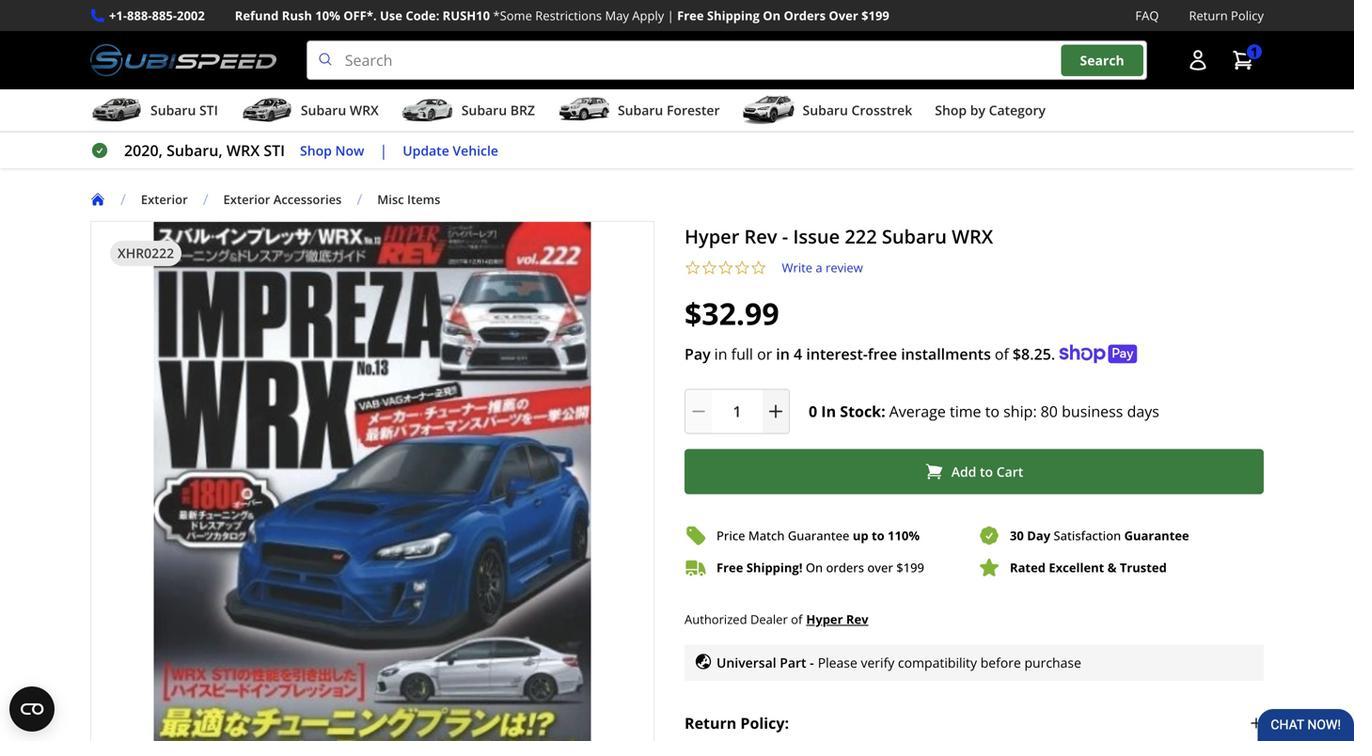 Task type: describe. For each thing, give the bounding box(es) containing it.
1 empty star image from the left
[[685, 260, 701, 276]]

1 horizontal spatial of
[[995, 344, 1009, 364]]

subaru for subaru crosstrek
[[803, 101, 848, 119]]

up
[[853, 527, 869, 544]]

return for return policy
[[1189, 7, 1228, 24]]

day
[[1027, 527, 1051, 544]]

write
[[782, 259, 813, 276]]

+1-888-885-2002
[[109, 7, 205, 24]]

over
[[829, 7, 858, 24]]

update
[[403, 141, 449, 159]]

increment image
[[766, 402, 785, 421]]

wrx inside dropdown button
[[350, 101, 379, 119]]

xhr0222
[[118, 244, 174, 262]]

shop pay image
[[1059, 345, 1137, 364]]

80
[[1041, 401, 1058, 421]]

to inside button
[[980, 463, 993, 480]]

rated excellent & trusted
[[1010, 559, 1167, 576]]

a subaru wrx thumbnail image image
[[241, 96, 293, 124]]

faq
[[1136, 7, 1159, 24]]

cart
[[997, 463, 1023, 480]]

hyper inside authorized dealer of hyper rev
[[806, 611, 843, 628]]

2 empty star image from the left
[[701, 260, 718, 276]]

2 guarantee from the left
[[1124, 527, 1189, 544]]

by
[[970, 101, 986, 119]]

apply
[[632, 7, 664, 24]]

2 empty star image from the left
[[750, 260, 767, 276]]

button image
[[1187, 49, 1209, 72]]

1 guarantee from the left
[[788, 527, 850, 544]]

/ for misc items
[[357, 189, 362, 209]]

0 horizontal spatial on
[[763, 7, 781, 24]]

in
[[821, 401, 836, 421]]

decrement image
[[689, 402, 708, 421]]

universal part - please verify compatibility before purchase
[[717, 653, 1081, 671]]

subaru for subaru brz
[[462, 101, 507, 119]]

110%
[[888, 527, 920, 544]]

subaru sti button
[[90, 93, 218, 131]]

0 horizontal spatial hyper
[[685, 223, 739, 249]]

business
[[1062, 401, 1123, 421]]

.
[[1051, 344, 1055, 364]]

885-
[[152, 7, 177, 24]]

vehicle
[[453, 141, 498, 159]]

home image
[[90, 192, 105, 207]]

may
[[605, 7, 629, 24]]

free shipping! on orders over $ 199
[[717, 559, 924, 576]]

a subaru sti thumbnail image image
[[90, 96, 143, 124]]

2 vertical spatial wrx
[[952, 223, 993, 249]]

misc items
[[377, 191, 440, 208]]

installments
[[901, 344, 991, 364]]

stock:
[[840, 401, 886, 421]]

3 empty star image from the left
[[718, 260, 734, 276]]

hyper rev link
[[806, 609, 869, 629]]

forester
[[667, 101, 720, 119]]

subaru for subaru wrx
[[301, 101, 346, 119]]

search input field
[[306, 41, 1147, 80]]

sti inside 'dropdown button'
[[199, 101, 218, 119]]

subaru brz
[[462, 101, 535, 119]]

search
[[1080, 51, 1125, 69]]

subaru crosstrek
[[803, 101, 912, 119]]

please
[[818, 653, 858, 671]]

rated
[[1010, 559, 1046, 576]]

exterior accessories
[[223, 191, 342, 208]]

shop now link
[[300, 140, 364, 161]]

exterior for exterior accessories
[[223, 191, 270, 208]]

return policy link
[[1189, 6, 1264, 26]]

items
[[407, 191, 440, 208]]

xhr0222   -   hyper rev - issue 222 impreza wrx no.13, image
[[91, 222, 654, 741]]

1
[[1251, 43, 1258, 61]]

1 horizontal spatial |
[[667, 7, 674, 24]]

$32.99
[[685, 293, 779, 334]]

subaru forester
[[618, 101, 720, 119]]

orders
[[784, 7, 826, 24]]

subispeed logo image
[[90, 41, 276, 80]]

review
[[826, 259, 863, 276]]

add to cart
[[951, 463, 1023, 480]]

+1-
[[109, 7, 127, 24]]

shop for shop by category
[[935, 101, 967, 119]]

brz
[[510, 101, 535, 119]]

subaru,
[[167, 140, 223, 160]]

a subaru brz thumbnail image image
[[401, 96, 454, 124]]

subaru brz button
[[401, 93, 535, 131]]

match
[[749, 527, 785, 544]]

return policy: button
[[685, 696, 1264, 741]]

or
[[757, 344, 772, 364]]

shop now
[[300, 141, 364, 159]]

shipping!
[[746, 559, 803, 576]]

1 button
[[1223, 41, 1264, 79]]

10%
[[315, 7, 340, 24]]

1 horizontal spatial free
[[717, 559, 743, 576]]

pay in full or in 4 interest-free installments of $8.25 .
[[685, 344, 1055, 364]]

0
[[809, 401, 817, 421]]

of inside authorized dealer of hyper rev
[[791, 611, 803, 628]]

30 day satisfaction guarantee
[[1010, 527, 1189, 544]]

full
[[731, 344, 753, 364]]

$8.25
[[1013, 344, 1051, 364]]

dealer
[[750, 611, 788, 628]]

subaru for subaru forester
[[618, 101, 663, 119]]

1 vertical spatial sti
[[264, 140, 285, 160]]

ship:
[[1004, 401, 1037, 421]]

0 horizontal spatial wrx
[[227, 140, 260, 160]]

search button
[[1061, 45, 1143, 76]]

accessories
[[273, 191, 342, 208]]

refund rush 10% off*. use code: rush10 *some restrictions may apply | free shipping on orders over $199
[[235, 7, 890, 24]]

- for rev
[[782, 223, 788, 249]]

2 in from the left
[[776, 344, 790, 364]]

excellent
[[1049, 559, 1104, 576]]

0 vertical spatial free
[[677, 7, 704, 24]]

1 in from the left
[[714, 344, 727, 364]]

0 horizontal spatial |
[[379, 140, 388, 160]]

a subaru forester thumbnail image image
[[558, 96, 610, 124]]



Task type: vqa. For each thing, say whether or not it's contained in the screenshot.
S
no



Task type: locate. For each thing, give the bounding box(es) containing it.
verify
[[861, 653, 895, 671]]

update vehicle
[[403, 141, 498, 159]]

policy
[[1231, 7, 1264, 24]]

1 horizontal spatial hyper
[[806, 611, 843, 628]]

crosstrek
[[852, 101, 912, 119]]

1 horizontal spatial return
[[1189, 7, 1228, 24]]

empty star image
[[685, 260, 701, 276], [701, 260, 718, 276], [718, 260, 734, 276]]

trusted
[[1120, 559, 1167, 576]]

to right up
[[872, 527, 885, 544]]

authorized
[[685, 611, 747, 628]]

to right add
[[980, 463, 993, 480]]

1 horizontal spatial exterior
[[223, 191, 270, 208]]

shop left by
[[935, 101, 967, 119]]

price
[[717, 527, 745, 544]]

rev
[[744, 223, 777, 249], [846, 611, 869, 628]]

subaru for subaru sti
[[150, 101, 196, 119]]

0 horizontal spatial of
[[791, 611, 803, 628]]

199
[[903, 559, 924, 576]]

subaru
[[150, 101, 196, 119], [301, 101, 346, 119], [462, 101, 507, 119], [618, 101, 663, 119], [803, 101, 848, 119], [882, 223, 947, 249]]

shipping
[[707, 7, 760, 24]]

in left 4 at the top right of page
[[776, 344, 790, 364]]

1 horizontal spatial /
[[203, 189, 208, 209]]

1 horizontal spatial in
[[776, 344, 790, 364]]

before
[[981, 653, 1021, 671]]

return inside dropdown button
[[685, 713, 737, 733]]

return left policy:
[[685, 713, 737, 733]]

1 vertical spatial free
[[717, 559, 743, 576]]

add to cart button
[[685, 449, 1264, 494]]

- left issue
[[782, 223, 788, 249]]

/
[[120, 189, 126, 209], [203, 189, 208, 209], [357, 189, 362, 209]]

30
[[1010, 527, 1024, 544]]

exterior left accessories
[[223, 191, 270, 208]]

part
[[780, 653, 806, 671]]

hyper up $32.99
[[685, 223, 739, 249]]

1 horizontal spatial guarantee
[[1124, 527, 1189, 544]]

subaru left forester
[[618, 101, 663, 119]]

shop by category button
[[935, 93, 1046, 131]]

/ for exterior accessories
[[203, 189, 208, 209]]

subaru right 'a subaru crosstrek thumbnail image'
[[803, 101, 848, 119]]

issue
[[793, 223, 840, 249]]

1 vertical spatial |
[[379, 140, 388, 160]]

1 vertical spatial rev
[[846, 611, 869, 628]]

category
[[989, 101, 1046, 119]]

None number field
[[685, 389, 790, 434]]

exterior for exterior
[[141, 191, 188, 208]]

sti down a subaru wrx thumbnail image
[[264, 140, 285, 160]]

1 vertical spatial return
[[685, 713, 737, 733]]

purchase
[[1025, 653, 1081, 671]]

empty star image
[[734, 260, 750, 276], [750, 260, 767, 276]]

rush
[[282, 7, 312, 24]]

2 exterior from the left
[[223, 191, 270, 208]]

1 vertical spatial wrx
[[227, 140, 260, 160]]

guarantee
[[788, 527, 850, 544], [1124, 527, 1189, 544]]

2002
[[177, 7, 205, 24]]

sti up 2020, subaru, wrx sti on the left top
[[199, 101, 218, 119]]

0 vertical spatial -
[[782, 223, 788, 249]]

faq link
[[1136, 6, 1159, 26]]

2020, subaru, wrx sti
[[124, 140, 285, 160]]

0 horizontal spatial sti
[[199, 101, 218, 119]]

to right time
[[985, 401, 1000, 421]]

write a review
[[782, 259, 863, 276]]

/ down 2020, subaru, wrx sti on the left top
[[203, 189, 208, 209]]

interest-
[[806, 344, 868, 364]]

0 vertical spatial sti
[[199, 101, 218, 119]]

average
[[889, 401, 946, 421]]

rush10
[[443, 7, 490, 24]]

return left policy
[[1189, 7, 1228, 24]]

0 horizontal spatial in
[[714, 344, 727, 364]]

subaru right 222
[[882, 223, 947, 249]]

- right part
[[810, 653, 814, 671]]

orders
[[826, 559, 864, 576]]

1 vertical spatial of
[[791, 611, 803, 628]]

$
[[896, 559, 903, 576]]

&
[[1108, 559, 1117, 576]]

exterior link down 2020,
[[141, 191, 188, 208]]

2 vertical spatial to
[[872, 527, 885, 544]]

exterior link down subaru,
[[141, 191, 203, 208]]

1 vertical spatial to
[[980, 463, 993, 480]]

exterior down 2020,
[[141, 191, 188, 208]]

*some
[[493, 7, 532, 24]]

shop inside shop now link
[[300, 141, 332, 159]]

sti
[[199, 101, 218, 119], [264, 140, 285, 160]]

0 horizontal spatial free
[[677, 7, 704, 24]]

authorized dealer of hyper rev
[[685, 611, 869, 628]]

0 horizontal spatial -
[[782, 223, 788, 249]]

| right apply
[[667, 7, 674, 24]]

0 vertical spatial rev
[[744, 223, 777, 249]]

0 vertical spatial wrx
[[350, 101, 379, 119]]

0 horizontal spatial shop
[[300, 141, 332, 159]]

1 vertical spatial -
[[810, 653, 814, 671]]

universal
[[717, 653, 776, 671]]

wrx
[[350, 101, 379, 119], [227, 140, 260, 160], [952, 223, 993, 249]]

compatibility
[[898, 653, 977, 671]]

rev up 'please'
[[846, 611, 869, 628]]

return policy
[[1189, 7, 1264, 24]]

time
[[950, 401, 981, 421]]

| right "now"
[[379, 140, 388, 160]]

empty star image left write
[[750, 260, 767, 276]]

shop by category
[[935, 101, 1046, 119]]

1 vertical spatial on
[[806, 559, 823, 576]]

0 vertical spatial |
[[667, 7, 674, 24]]

2 horizontal spatial /
[[357, 189, 362, 209]]

hyper up 'please'
[[806, 611, 843, 628]]

empty star image up $32.99
[[734, 260, 750, 276]]

1 horizontal spatial shop
[[935, 101, 967, 119]]

off*.
[[343, 7, 377, 24]]

guarantee up trusted
[[1124, 527, 1189, 544]]

pay
[[685, 344, 711, 364]]

0 vertical spatial hyper
[[685, 223, 739, 249]]

subaru sti
[[150, 101, 218, 119]]

rev left issue
[[744, 223, 777, 249]]

2 horizontal spatial wrx
[[952, 223, 993, 249]]

now
[[335, 141, 364, 159]]

use
[[380, 7, 402, 24]]

+1-888-885-2002 link
[[109, 6, 205, 26]]

0 horizontal spatial exterior
[[141, 191, 188, 208]]

refund
[[235, 7, 279, 24]]

subaru up the shop now
[[301, 101, 346, 119]]

update vehicle button
[[403, 140, 498, 161]]

exterior
[[141, 191, 188, 208], [223, 191, 270, 208]]

subaru left brz
[[462, 101, 507, 119]]

subaru inside 'dropdown button'
[[150, 101, 196, 119]]

shop for shop now
[[300, 141, 332, 159]]

0 vertical spatial to
[[985, 401, 1000, 421]]

0 vertical spatial of
[[995, 344, 1009, 364]]

1 horizontal spatial wrx
[[350, 101, 379, 119]]

a subaru crosstrek thumbnail image image
[[742, 96, 795, 124]]

open widget image
[[9, 687, 55, 732]]

days
[[1127, 401, 1159, 421]]

rev inside authorized dealer of hyper rev
[[846, 611, 869, 628]]

hyper rev - issue 222 subaru wrx
[[685, 223, 993, 249]]

/ right home image
[[120, 189, 126, 209]]

/ left misc at the top of the page
[[357, 189, 362, 209]]

0 horizontal spatial return
[[685, 713, 737, 733]]

1 horizontal spatial -
[[810, 653, 814, 671]]

/ for exterior
[[120, 189, 126, 209]]

- for part
[[810, 653, 814, 671]]

free down price
[[717, 559, 743, 576]]

1 horizontal spatial sti
[[264, 140, 285, 160]]

1 horizontal spatial rev
[[846, 611, 869, 628]]

free right apply
[[677, 7, 704, 24]]

shop inside shop by category dropdown button
[[935, 101, 967, 119]]

in left the full
[[714, 344, 727, 364]]

return policy:
[[685, 713, 789, 733]]

return for return policy:
[[685, 713, 737, 733]]

0 vertical spatial on
[[763, 7, 781, 24]]

0 vertical spatial return
[[1189, 7, 1228, 24]]

0 horizontal spatial guarantee
[[788, 527, 850, 544]]

$199
[[862, 7, 890, 24]]

1 exterior from the left
[[141, 191, 188, 208]]

subaru up subaru,
[[150, 101, 196, 119]]

to
[[985, 401, 1000, 421], [980, 463, 993, 480], [872, 527, 885, 544]]

2020,
[[124, 140, 163, 160]]

0 horizontal spatial /
[[120, 189, 126, 209]]

subaru wrx
[[301, 101, 379, 119]]

guarantee up free shipping! on orders over $ 199
[[788, 527, 850, 544]]

1 horizontal spatial on
[[806, 559, 823, 576]]

4
[[794, 344, 802, 364]]

write a review link
[[782, 259, 863, 276]]

over
[[867, 559, 893, 576]]

shop left "now"
[[300, 141, 332, 159]]

0 horizontal spatial rev
[[744, 223, 777, 249]]

2 / from the left
[[203, 189, 208, 209]]

0 vertical spatial shop
[[935, 101, 967, 119]]

1 / from the left
[[120, 189, 126, 209]]

1 vertical spatial shop
[[300, 141, 332, 159]]

policy:
[[741, 713, 789, 733]]

exterior accessories link
[[223, 191, 357, 208], [223, 191, 342, 208]]

3 / from the left
[[357, 189, 362, 209]]

on
[[763, 7, 781, 24], [806, 559, 823, 576]]

888-
[[127, 7, 152, 24]]

misc
[[377, 191, 404, 208]]

of left $8.25
[[995, 344, 1009, 364]]

add
[[951, 463, 977, 480]]

1 empty star image from the left
[[734, 260, 750, 276]]

of right dealer
[[791, 611, 803, 628]]

of
[[995, 344, 1009, 364], [791, 611, 803, 628]]

1 vertical spatial hyper
[[806, 611, 843, 628]]



